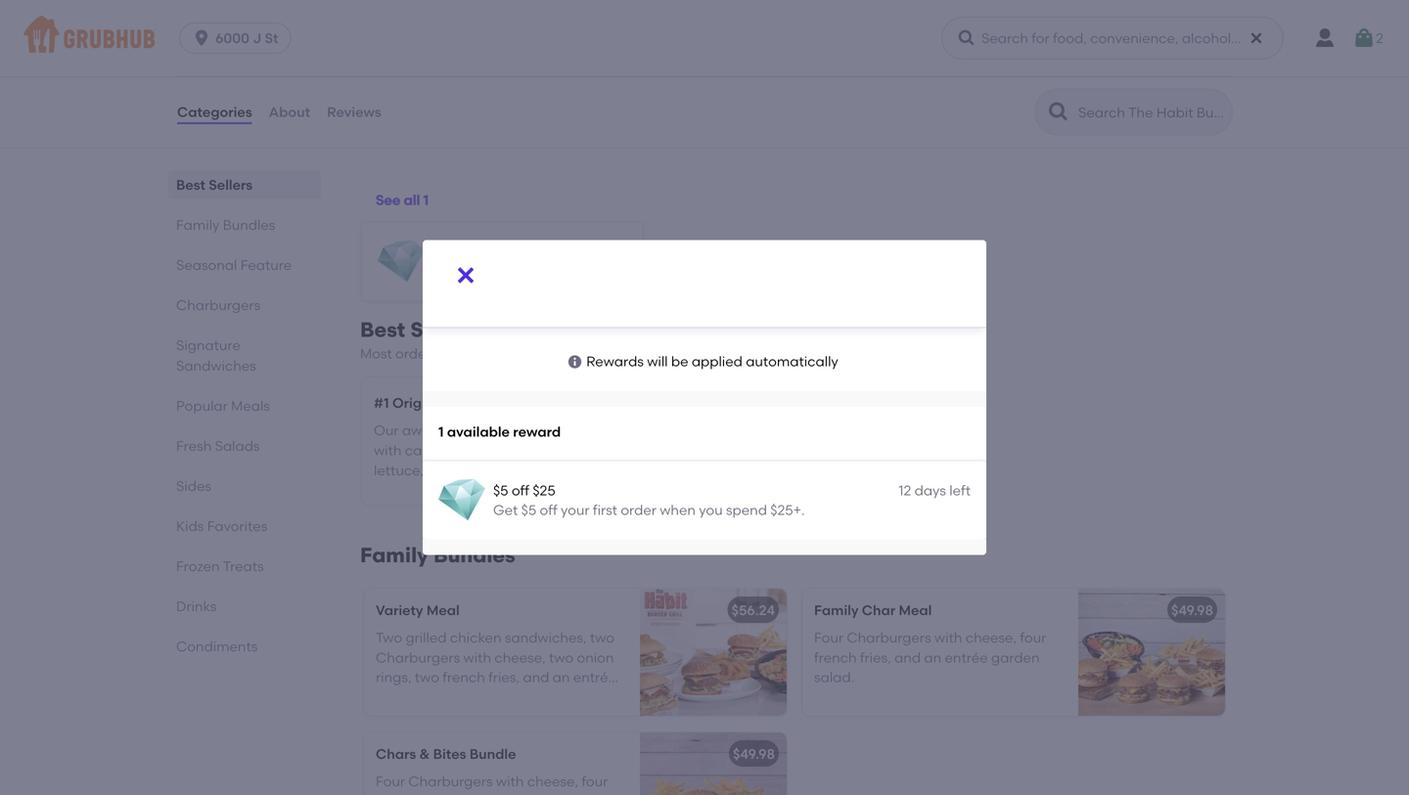 Task type: describe. For each thing, give the bounding box(es) containing it.
bun.
[[502, 482, 531, 499]]

12 days left button
[[362, 223, 643, 301]]

onion
[[577, 650, 614, 666]]

0 horizontal spatial svg image
[[454, 264, 478, 287]]

chars & bites bundle
[[376, 746, 516, 763]]

+
[[772, 391, 780, 407]]

1 vertical spatial 12 days left
[[899, 482, 971, 499]]

2 button
[[1353, 21, 1384, 56]]

fries, inside two grilled chicken sandwiches, two charburgers with cheese, two onion rings, two french fries, and an entrée garden salad.
[[489, 670, 520, 686]]

0 vertical spatial a
[[435, 482, 444, 499]]

j
[[253, 30, 261, 46]]

burger
[[506, 422, 550, 439]]

about
[[269, 104, 310, 120]]

drinks
[[176, 599, 217, 615]]

when
[[660, 502, 696, 519]]

#1 original charburger
[[374, 395, 528, 411]]

two
[[376, 630, 402, 647]]

snack
[[501, 794, 540, 796]]

fresh
[[427, 462, 460, 479]]

categories button
[[176, 77, 253, 147]]

variety meal image
[[640, 589, 787, 716]]

all
[[404, 192, 420, 208]]

applied
[[692, 353, 743, 370]]

with inside the 'our award-winning burger topped with caramelized onions, crisp lettuce, fresh tomato, pickles, and mayo on a toasted bun. includes fries and a regular drink.'
[[374, 442, 402, 459]]

reward
[[513, 424, 561, 440]]

fresh
[[176, 438, 212, 455]]

#1
[[374, 395, 389, 411]]

favorites
[[207, 518, 267, 535]]

you
[[699, 502, 723, 519]]

signature
[[176, 337, 241, 354]]

charburgers inside two grilled chicken sandwiches, two charburgers with cheese, two onion rings, two french fries, and an entrée garden salad.
[[376, 650, 460, 666]]

your
[[561, 502, 590, 519]]

main navigation navigation
[[0, 0, 1409, 76]]

family char meal
[[814, 602, 932, 619]]

kids
[[176, 518, 204, 535]]

frozen treats
[[176, 558, 264, 575]]

popular
[[176, 398, 228, 415]]

popular meals
[[176, 398, 270, 415]]

and inside four charburgers with cheese, four french fries, and a snack 10 piec
[[459, 794, 485, 796]]

an inside four charburgers with cheese, four french fries, and an entrée garden salad.
[[924, 650, 942, 666]]

days inside 12 days left button
[[451, 264, 478, 279]]

entrée inside two grilled chicken sandwiches, two charburgers with cheese, two onion rings, two french fries, and an entrée garden salad.
[[573, 670, 616, 686]]

cheese, for chars & bites bundle
[[527, 774, 578, 790]]

frozen
[[176, 558, 220, 575]]

ordered
[[395, 346, 448, 362]]

and inside two grilled chicken sandwiches, two charburgers with cheese, two onion rings, two french fries, and an entrée garden salad.
[[523, 670, 549, 686]]

cheese, for family char meal
[[966, 630, 1017, 647]]

st
[[265, 30, 278, 46]]

6000
[[215, 30, 250, 46]]

svg image inside main navigation navigation
[[957, 28, 977, 48]]

family char meal image
[[1078, 589, 1225, 716]]

french inside two grilled chicken sandwiches, two charburgers with cheese, two onion rings, two french fries, and an entrée garden salad.
[[443, 670, 485, 686]]

our award-winning burger topped with caramelized onions, crisp lettuce, fresh tomato, pickles, and mayo on a toasted bun. includes fries and a regular drink.
[[374, 422, 621, 519]]

with inside four charburgers with cheese, four french fries, and an entrée garden salad.
[[935, 630, 962, 647]]

bites
[[433, 746, 466, 763]]

see
[[376, 192, 401, 208]]

variety
[[376, 602, 423, 619]]

winning
[[451, 422, 502, 439]]

$56.24
[[732, 602, 775, 619]]

about button
[[268, 77, 311, 147]]

charburger
[[450, 395, 528, 411]]

be
[[671, 353, 688, 370]]

0 horizontal spatial a
[[404, 502, 413, 519]]

with inside two grilled chicken sandwiches, two charburgers with cheese, two onion rings, two french fries, and an entrée garden salad.
[[463, 650, 491, 666]]

kids favorites
[[176, 518, 267, 535]]

garden inside two grilled chicken sandwiches, two charburgers with cheese, two onion rings, two french fries, and an entrée garden salad.
[[376, 689, 424, 706]]

see all 1 button
[[376, 183, 429, 218]]

fries
[[593, 482, 621, 499]]

left inside button
[[482, 264, 499, 279]]

seasonal
[[176, 257, 237, 274]]

see all 1
[[376, 192, 429, 208]]

fries, for meal
[[860, 650, 891, 666]]

best for best sellers
[[176, 177, 205, 193]]

fresh salads
[[176, 438, 260, 455]]

four for four charburgers with cheese, four french fries, and an entrée garden salad.
[[814, 630, 844, 647]]

0 horizontal spatial family bundles
[[176, 217, 275, 233]]

2 horizontal spatial family
[[814, 602, 859, 619]]

sellers for best sellers
[[209, 177, 253, 193]]

best sellers most ordered on grubhub
[[360, 318, 531, 362]]

$14.24 +
[[731, 391, 780, 407]]

&
[[419, 746, 430, 763]]

topped
[[553, 422, 602, 439]]

0 horizontal spatial $5
[[493, 482, 508, 499]]

2 meal from the left
[[899, 602, 932, 619]]

1 horizontal spatial rewards image
[[438, 477, 485, 524]]

french
[[376, 794, 421, 796]]

best sellers
[[176, 177, 253, 193]]

onions,
[[491, 442, 538, 459]]

$49.98 for four charburgers with cheese, four french fries, and an entrée garden salad.
[[1171, 602, 1214, 619]]

1 horizontal spatial left
[[950, 482, 971, 499]]

$5 off $25
[[493, 482, 556, 499]]

sides
[[176, 478, 211, 495]]

0 horizontal spatial off
[[512, 482, 529, 499]]

four charburgers with cheese, four french fries, and an entrée garden salad.
[[814, 630, 1046, 686]]

most
[[360, 346, 392, 362]]

available
[[447, 424, 510, 440]]

sandwiches
[[176, 358, 256, 374]]

1 horizontal spatial 1
[[438, 424, 444, 440]]

0 vertical spatial family
[[176, 217, 220, 233]]

sandwiches,
[[505, 630, 587, 647]]

1 meal from the left
[[427, 602, 460, 619]]

svg image for rewards will be applied automatically
[[567, 354, 583, 370]]

charburgers inside four charburgers with cheese, four french fries, and a snack 10 piec
[[408, 774, 493, 790]]

original
[[392, 395, 447, 411]]

and up 'fries'
[[572, 462, 598, 479]]

0 vertical spatial two
[[590, 630, 615, 647]]

award-
[[402, 422, 451, 439]]

12 days left inside button
[[433, 264, 499, 279]]

$49.98 for four charburgers with cheese, four french fries, and a snack 10 piec
[[733, 746, 775, 763]]

pickles,
[[519, 462, 568, 479]]

1 vertical spatial family
[[360, 543, 429, 568]]

10
[[544, 794, 557, 796]]



Task type: vqa. For each thing, say whether or not it's contained in the screenshot.
the topmost map
no



Task type: locate. For each thing, give the bounding box(es) containing it.
svg image inside 6000 j st button
[[192, 28, 211, 48]]

1 horizontal spatial family bundles
[[360, 543, 515, 568]]

#1 original charburger image
[[642, 378, 789, 505]]

0 horizontal spatial two
[[415, 670, 439, 686]]

family up variety
[[360, 543, 429, 568]]

toasted
[[447, 482, 499, 499]]

0 vertical spatial salad.
[[814, 670, 854, 686]]

four for four charburgers with cheese, four french fries, and an entrée garden salad.
[[1020, 630, 1046, 647]]

1 vertical spatial bundles
[[434, 543, 515, 568]]

1 vertical spatial french
[[443, 670, 485, 686]]

1 horizontal spatial off
[[540, 502, 558, 519]]

charburgers
[[176, 297, 261, 314], [847, 630, 931, 647], [376, 650, 460, 666], [408, 774, 493, 790]]

categories
[[177, 104, 252, 120]]

search icon image
[[1047, 100, 1071, 124]]

treats
[[223, 558, 264, 575]]

0 vertical spatial four
[[1020, 630, 1046, 647]]

family up seasonal
[[176, 217, 220, 233]]

1 horizontal spatial meal
[[899, 602, 932, 619]]

bundles
[[223, 217, 275, 233], [434, 543, 515, 568]]

1 vertical spatial entrée
[[573, 670, 616, 686]]

0 vertical spatial 1
[[423, 192, 429, 208]]

0 horizontal spatial sellers
[[209, 177, 253, 193]]

1 horizontal spatial sellers
[[410, 318, 479, 343]]

1
[[423, 192, 429, 208], [438, 424, 444, 440]]

rings,
[[376, 670, 411, 686]]

1 up caramelized at the left of page
[[438, 424, 444, 440]]

2 vertical spatial cheese,
[[527, 774, 578, 790]]

0 horizontal spatial fries,
[[425, 794, 456, 796]]

1 horizontal spatial $5
[[521, 502, 536, 519]]

0 vertical spatial four
[[814, 630, 844, 647]]

get $5 off your first order when you spend $25+.
[[493, 502, 805, 519]]

0 vertical spatial left
[[482, 264, 499, 279]]

1 vertical spatial garden
[[376, 689, 424, 706]]

1 vertical spatial on
[[415, 482, 432, 499]]

rewards will be applied automatically
[[586, 353, 838, 370]]

0 horizontal spatial 12
[[433, 264, 447, 279]]

0 horizontal spatial left
[[482, 264, 499, 279]]

1 inside see all 1 button
[[423, 192, 429, 208]]

$5 down $5 off $25
[[521, 502, 536, 519]]

0 vertical spatial rewards image
[[378, 238, 425, 285]]

drink.
[[467, 502, 503, 519]]

sellers down categories button
[[209, 177, 253, 193]]

0 vertical spatial family bundles
[[176, 217, 275, 233]]

off down $25
[[540, 502, 558, 519]]

charburgers down char
[[847, 630, 931, 647]]

four charburgers with cheese, four french fries, and a snack 10 piec
[[376, 774, 608, 796]]

1 vertical spatial svg image
[[454, 264, 478, 287]]

$25
[[533, 482, 556, 499]]

entrée
[[945, 650, 988, 666], [573, 670, 616, 686]]

bundle
[[470, 746, 516, 763]]

meal right char
[[899, 602, 932, 619]]

a left snack
[[489, 794, 498, 796]]

charburgers inside four charburgers with cheese, four french fries, and an entrée garden salad.
[[847, 630, 931, 647]]

charburgers down the bites at the bottom left
[[408, 774, 493, 790]]

four for four charburgers with cheese, four french fries, and a snack 10 piec
[[376, 774, 405, 790]]

svg image for 6000 j st
[[192, 28, 211, 48]]

svg image
[[957, 28, 977, 48], [454, 264, 478, 287]]

0 vertical spatial sellers
[[209, 177, 253, 193]]

cheese, inside two grilled chicken sandwiches, two charburgers with cheese, two onion rings, two french fries, and an entrée garden salad.
[[495, 650, 546, 666]]

1 vertical spatial $5
[[521, 502, 536, 519]]

and down "sandwiches,"
[[523, 670, 549, 686]]

1 horizontal spatial on
[[452, 346, 468, 362]]

french down chicken
[[443, 670, 485, 686]]

and inside four charburgers with cheese, four french fries, and an entrée garden salad.
[[895, 650, 921, 666]]

two down "sandwiches,"
[[549, 650, 574, 666]]

and down mayo
[[374, 502, 400, 519]]

four for four charburgers with cheese, four french fries, and a snack 10 piec
[[582, 774, 608, 790]]

lettuce,
[[374, 462, 424, 479]]

0 vertical spatial garden
[[991, 650, 1040, 666]]

bundles down drink.
[[434, 543, 515, 568]]

french down "family char meal"
[[814, 650, 857, 666]]

a up regular
[[435, 482, 444, 499]]

0 horizontal spatial an
[[553, 670, 570, 686]]

an inside two grilled chicken sandwiches, two charburgers with cheese, two onion rings, two french fries, and an entrée garden salad.
[[553, 670, 570, 686]]

2 vertical spatial fries,
[[425, 794, 456, 796]]

cheese,
[[966, 630, 1017, 647], [495, 650, 546, 666], [527, 774, 578, 790]]

four down "family char meal"
[[814, 630, 844, 647]]

on inside best sellers most ordered on grubhub
[[452, 346, 468, 362]]

0 vertical spatial cheese,
[[966, 630, 1017, 647]]

sellers
[[209, 177, 253, 193], [410, 318, 479, 343]]

1 horizontal spatial days
[[915, 482, 946, 499]]

sellers inside best sellers most ordered on grubhub
[[410, 318, 479, 343]]

rewards image inside 12 days left button
[[378, 238, 425, 285]]

an down "sandwiches,"
[[553, 670, 570, 686]]

0 vertical spatial an
[[924, 650, 942, 666]]

four up french at the bottom
[[376, 774, 405, 790]]

2 vertical spatial family
[[814, 602, 859, 619]]

with inside four charburgers with cheese, four french fries, and a snack 10 piec
[[496, 774, 524, 790]]

charburgers down grilled
[[376, 650, 460, 666]]

0 vertical spatial $5
[[493, 482, 508, 499]]

$5 up get
[[493, 482, 508, 499]]

two grilled chicken sandwiches, two charburgers with cheese, two onion rings, two french fries, and an entrée garden salad.
[[376, 630, 616, 706]]

four inside four charburgers with cheese, four french fries, and an entrée garden salad.
[[814, 630, 844, 647]]

french
[[814, 650, 857, 666], [443, 670, 485, 686]]

0 horizontal spatial four
[[582, 774, 608, 790]]

rewards image
[[378, 238, 425, 285], [438, 477, 485, 524]]

fries, down chicken
[[489, 670, 520, 686]]

order
[[621, 502, 657, 519]]

$5
[[493, 482, 508, 499], [521, 502, 536, 519]]

chicken
[[450, 630, 502, 647]]

entrée inside four charburgers with cheese, four french fries, and an entrée garden salad.
[[945, 650, 988, 666]]

2 horizontal spatial fries,
[[860, 650, 891, 666]]

1 vertical spatial four
[[582, 774, 608, 790]]

chars & bites bundle image
[[640, 733, 787, 796]]

charburgers up signature
[[176, 297, 261, 314]]

salad. up chars & bites bundle
[[428, 689, 468, 706]]

salads
[[215, 438, 260, 455]]

1 horizontal spatial 12 days left
[[899, 482, 971, 499]]

mayo
[[374, 482, 411, 499]]

0 horizontal spatial family
[[176, 217, 220, 233]]

caramelized
[[405, 442, 487, 459]]

0 horizontal spatial rewards image
[[378, 238, 425, 285]]

four inside four charburgers with cheese, four french fries, and an entrée garden salad.
[[1020, 630, 1046, 647]]

spend
[[726, 502, 767, 519]]

$25+.
[[770, 502, 805, 519]]

get
[[493, 502, 518, 519]]

cheese, inside four charburgers with cheese, four french fries, and a snack 10 piec
[[527, 774, 578, 790]]

best inside best sellers most ordered on grubhub
[[360, 318, 405, 343]]

1 vertical spatial four
[[376, 774, 405, 790]]

french inside four charburgers with cheese, four french fries, and an entrée garden salad.
[[814, 650, 857, 666]]

family bundles
[[176, 217, 275, 233], [360, 543, 515, 568]]

1 right all
[[423, 192, 429, 208]]

0 vertical spatial bundles
[[223, 217, 275, 233]]

0 horizontal spatial on
[[415, 482, 432, 499]]

four
[[1020, 630, 1046, 647], [582, 774, 608, 790]]

0 horizontal spatial bundles
[[223, 217, 275, 233]]

2 vertical spatial a
[[489, 794, 498, 796]]

fries, down chars & bites bundle
[[425, 794, 456, 796]]

1 horizontal spatial 12
[[899, 482, 911, 499]]

grilled
[[406, 630, 447, 647]]

0 vertical spatial 12 days left
[[433, 264, 499, 279]]

1 horizontal spatial garden
[[991, 650, 1040, 666]]

1 horizontal spatial fries,
[[489, 670, 520, 686]]

1 horizontal spatial two
[[549, 650, 574, 666]]

garden inside four charburgers with cheese, four french fries, and an entrée garden salad.
[[991, 650, 1040, 666]]

four
[[814, 630, 844, 647], [376, 774, 405, 790]]

1 vertical spatial family bundles
[[360, 543, 515, 568]]

1 vertical spatial best
[[360, 318, 405, 343]]

sellers up ordered
[[410, 318, 479, 343]]

fries,
[[860, 650, 891, 666], [489, 670, 520, 686], [425, 794, 456, 796]]

2
[[1376, 30, 1384, 46]]

svg image inside 2 button
[[1353, 26, 1376, 50]]

on inside the 'our award-winning burger topped with caramelized onions, crisp lettuce, fresh tomato, pickles, and mayo on a toasted bun. includes fries and a regular drink.'
[[415, 482, 432, 499]]

includes
[[534, 482, 590, 499]]

salad. down "family char meal"
[[814, 670, 854, 686]]

6000 j st button
[[179, 23, 299, 54]]

1 horizontal spatial a
[[435, 482, 444, 499]]

seasonal feature
[[176, 257, 292, 274]]

bundles up seasonal feature
[[223, 217, 275, 233]]

an down "family char meal"
[[924, 650, 942, 666]]

1 horizontal spatial $49.98
[[1171, 602, 1214, 619]]

1 horizontal spatial an
[[924, 650, 942, 666]]

a inside four charburgers with cheese, four french fries, and a snack 10 piec
[[489, 794, 498, 796]]

days
[[451, 264, 478, 279], [915, 482, 946, 499]]

1 horizontal spatial family
[[360, 543, 429, 568]]

12 inside 12 days left button
[[433, 264, 447, 279]]

two right rings,
[[415, 670, 439, 686]]

1 horizontal spatial bundles
[[434, 543, 515, 568]]

off left $25
[[512, 482, 529, 499]]

0 vertical spatial fries,
[[860, 650, 891, 666]]

a down mayo
[[404, 502, 413, 519]]

crisp
[[541, 442, 573, 459]]

grubhub
[[472, 346, 531, 362]]

best for best sellers most ordered on grubhub
[[360, 318, 405, 343]]

1 vertical spatial off
[[540, 502, 558, 519]]

chars
[[376, 746, 416, 763]]

1 vertical spatial salad.
[[428, 689, 468, 706]]

1 horizontal spatial salad.
[[814, 670, 854, 686]]

1 horizontal spatial four
[[1020, 630, 1046, 647]]

1 horizontal spatial best
[[360, 318, 405, 343]]

Search The Habit Burger Grill search field
[[1077, 103, 1226, 122]]

0 horizontal spatial $49.98
[[733, 746, 775, 763]]

meal up grilled
[[427, 602, 460, 619]]

tomato,
[[463, 462, 516, 479]]

automatically
[[746, 353, 838, 370]]

1 horizontal spatial svg image
[[957, 28, 977, 48]]

our
[[374, 422, 399, 439]]

fries, for bites
[[425, 794, 456, 796]]

0 horizontal spatial 12 days left
[[433, 264, 499, 279]]

salad. inside two grilled chicken sandwiches, two charburgers with cheese, two onion rings, two french fries, and an entrée garden salad.
[[428, 689, 468, 706]]

family bundles down regular
[[360, 543, 515, 568]]

1 vertical spatial rewards image
[[438, 477, 485, 524]]

0 horizontal spatial best
[[176, 177, 205, 193]]

sellers for best sellers most ordered on grubhub
[[410, 318, 479, 343]]

2 horizontal spatial a
[[489, 794, 498, 796]]

svg image
[[1353, 26, 1376, 50], [192, 28, 211, 48], [1249, 30, 1264, 46], [567, 354, 583, 370]]

and down char
[[895, 650, 921, 666]]

on up regular
[[415, 482, 432, 499]]

fries, inside four charburgers with cheese, four french fries, and an entrée garden salad.
[[860, 650, 891, 666]]

0 vertical spatial french
[[814, 650, 857, 666]]

and
[[572, 462, 598, 479], [374, 502, 400, 519], [895, 650, 921, 666], [523, 670, 549, 686], [459, 794, 485, 796]]

family left char
[[814, 602, 859, 619]]

variety meal
[[376, 602, 460, 619]]

0 horizontal spatial four
[[376, 774, 405, 790]]

meals
[[231, 398, 270, 415]]

0 horizontal spatial garden
[[376, 689, 424, 706]]

1 vertical spatial days
[[915, 482, 946, 499]]

on right ordered
[[452, 346, 468, 362]]

four inside four charburgers with cheese, four french fries, and a snack 10 piec
[[582, 774, 608, 790]]

1 available reward
[[438, 424, 561, 440]]

1 vertical spatial cheese,
[[495, 650, 546, 666]]

and down bundle
[[459, 794, 485, 796]]

family
[[176, 217, 220, 233], [360, 543, 429, 568], [814, 602, 859, 619]]

2 horizontal spatial two
[[590, 630, 615, 647]]

12 days left
[[433, 264, 499, 279], [899, 482, 971, 499]]

0 vertical spatial best
[[176, 177, 205, 193]]

1 vertical spatial 12
[[899, 482, 911, 499]]

on
[[452, 346, 468, 362], [415, 482, 432, 499]]

svg image for 2
[[1353, 26, 1376, 50]]

fries, down "family char meal"
[[860, 650, 891, 666]]

0 horizontal spatial 1
[[423, 192, 429, 208]]

first
[[593, 502, 617, 519]]

0 horizontal spatial entrée
[[573, 670, 616, 686]]

$14.24
[[731, 391, 772, 407]]

best up most
[[360, 318, 405, 343]]

reviews button
[[326, 77, 382, 147]]

12
[[433, 264, 447, 279], [899, 482, 911, 499]]

0 vertical spatial 12
[[433, 264, 447, 279]]

salad.
[[814, 670, 854, 686], [428, 689, 468, 706]]

1 vertical spatial $49.98
[[733, 746, 775, 763]]

cheese, inside four charburgers with cheese, four french fries, and an entrée garden salad.
[[966, 630, 1017, 647]]

regular
[[416, 502, 464, 519]]

best down categories button
[[176, 177, 205, 193]]

four inside four charburgers with cheese, four french fries, and a snack 10 piec
[[376, 774, 405, 790]]

two up onion
[[590, 630, 615, 647]]

0 horizontal spatial french
[[443, 670, 485, 686]]

family bundles up seasonal feature
[[176, 217, 275, 233]]

salad. inside four charburgers with cheese, four french fries, and an entrée garden salad.
[[814, 670, 854, 686]]

1 horizontal spatial entrée
[[945, 650, 988, 666]]

signature sandwiches
[[176, 337, 256, 374]]

fries, inside four charburgers with cheese, four french fries, and a snack 10 piec
[[425, 794, 456, 796]]

off
[[512, 482, 529, 499], [540, 502, 558, 519]]

meal
[[427, 602, 460, 619], [899, 602, 932, 619]]

reviews
[[327, 104, 381, 120]]

1 vertical spatial an
[[553, 670, 570, 686]]

1 vertical spatial sellers
[[410, 318, 479, 343]]

2 vertical spatial two
[[415, 670, 439, 686]]

rewards
[[586, 353, 644, 370]]



